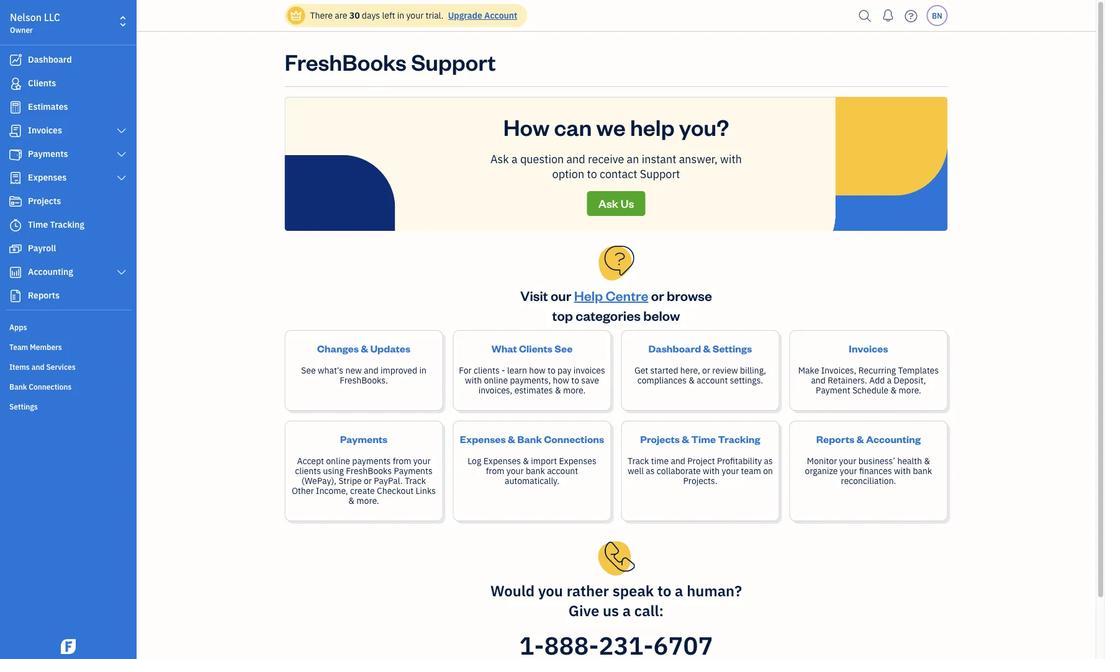 Task type: vqa. For each thing, say whether or not it's contained in the screenshot.
with inside the Track time and Project Profitability as well as collaborate with your team on Projects.
yes



Task type: locate. For each thing, give the bounding box(es) containing it.
with inside ask a question and receive an instant answer, with option to contact support
[[721, 152, 742, 166]]

ask for ask a question and receive an instant answer, with option to contact support
[[491, 152, 509, 166]]

in right left
[[397, 10, 404, 21]]

1 horizontal spatial dashboard
[[649, 342, 701, 355]]

your left 'team'
[[722, 465, 739, 477]]

team members
[[9, 342, 62, 352]]

1 horizontal spatial clients
[[519, 342, 553, 355]]

settings
[[713, 342, 752, 355], [9, 402, 38, 412]]

your right monitor at right bottom
[[839, 456, 857, 467]]

0 horizontal spatial ask
[[491, 152, 509, 166]]

1 vertical spatial track
[[405, 475, 426, 487]]

your inside track time and project profitability as well as collaborate with your team on projects.
[[722, 465, 739, 477]]

2 bank from the left
[[913, 465, 933, 477]]

clients up learn
[[519, 342, 553, 355]]

1 vertical spatial payments
[[340, 432, 388, 446]]

1 horizontal spatial from
[[486, 465, 505, 477]]

& right health
[[924, 456, 930, 467]]

projects & time tracking
[[641, 432, 761, 446]]

0 horizontal spatial tracking
[[50, 219, 84, 230]]

bn
[[932, 11, 943, 20]]

ask inside button
[[599, 196, 619, 211]]

estimates
[[28, 101, 68, 112]]

dashboard link
[[3, 49, 133, 71]]

1 vertical spatial in
[[420, 365, 427, 376]]

0 vertical spatial see
[[555, 342, 573, 355]]

accounting link
[[3, 261, 133, 284]]

1 vertical spatial dashboard
[[649, 342, 701, 355]]

from inside log expenses & import expenses from your bank account automatically.
[[486, 465, 505, 477]]

compliances
[[638, 375, 687, 386]]

owner
[[10, 25, 33, 35]]

ask for ask us
[[599, 196, 619, 211]]

with left -
[[465, 375, 482, 386]]

or
[[651, 287, 664, 304], [702, 365, 711, 376], [364, 475, 372, 487]]

1 horizontal spatial clients
[[474, 365, 500, 376]]

bank inside the main element
[[9, 382, 27, 392]]

in inside see what's new and improved in freshbooks.
[[420, 365, 427, 376]]

estimates link
[[3, 96, 133, 119]]

a inside ask a question and receive an instant answer, with option to contact support
[[512, 152, 518, 166]]

3 chevron large down image from the top
[[116, 173, 127, 183]]

invoices,
[[479, 385, 513, 396]]

visit our help centre or browse top categories below
[[520, 287, 712, 324]]

& inside make invoices, recurring templates and retainers. add a deposit, payment schedule & more.
[[891, 385, 897, 396]]

chevron large down image
[[116, 268, 127, 278]]

time tracking link
[[3, 214, 133, 237]]

1 vertical spatial settings
[[9, 402, 38, 412]]

expenses right import
[[559, 456, 597, 467]]

2 chevron large down image from the top
[[116, 150, 127, 160]]

0 vertical spatial accounting
[[28, 266, 73, 278]]

0 vertical spatial track
[[628, 456, 649, 467]]

other
[[292, 485, 314, 497]]

see
[[555, 342, 573, 355], [301, 365, 316, 376]]

your left import
[[507, 465, 524, 477]]

would you rather speak to a human? give us a call:
[[491, 582, 742, 621]]

more. down templates
[[899, 385, 922, 396]]

see left what's
[[301, 365, 316, 376]]

bank down items
[[9, 382, 27, 392]]

accounting inside the main element
[[28, 266, 73, 278]]

chevron large down image for payments
[[116, 150, 127, 160]]

help
[[574, 287, 603, 304]]

reports inside the main element
[[28, 290, 60, 301]]

with inside track time and project profitability as well as collaborate with your team on projects.
[[703, 465, 720, 477]]

clients link
[[3, 73, 133, 95]]

0 horizontal spatial or
[[364, 475, 372, 487]]

& right started
[[689, 375, 695, 386]]

how
[[529, 365, 546, 376], [553, 375, 570, 386]]

us
[[603, 602, 619, 621]]

for clients - learn how to pay invoices with online payments, how to save invoices, estimates & more.
[[459, 365, 605, 396]]

1 bank from the left
[[526, 465, 545, 477]]

1 horizontal spatial accounting
[[866, 432, 921, 446]]

and inside make invoices, recurring templates and retainers. add a deposit, payment schedule & more.
[[811, 375, 826, 386]]

updates
[[370, 342, 411, 355]]

log
[[468, 456, 482, 467]]

support down upgrade
[[411, 47, 496, 76]]

online up stripe
[[326, 456, 350, 467]]

bank inside log expenses & import expenses from your bank account automatically.
[[526, 465, 545, 477]]

1 vertical spatial projects
[[641, 432, 680, 446]]

account left 'settings.'
[[697, 375, 728, 386]]

0 vertical spatial online
[[484, 375, 508, 386]]

0 vertical spatial support
[[411, 47, 496, 76]]

accounting
[[28, 266, 73, 278], [866, 432, 921, 446]]

1 horizontal spatial bank
[[517, 432, 542, 446]]

1 vertical spatial chevron large down image
[[116, 150, 127, 160]]

1 horizontal spatial bank
[[913, 465, 933, 477]]

0 vertical spatial bank
[[9, 382, 27, 392]]

1 vertical spatial account
[[547, 465, 578, 477]]

in right improved
[[420, 365, 427, 376]]

1 horizontal spatial settings
[[713, 342, 752, 355]]

1 horizontal spatial reports
[[817, 432, 855, 446]]

client image
[[8, 78, 23, 90]]

account inside get started here, or review billing, compliances & account settings.
[[697, 375, 728, 386]]

0 horizontal spatial connections
[[29, 382, 72, 392]]

support down instant
[[640, 166, 680, 181]]

chevron large down image down estimates link
[[116, 126, 127, 136]]

from right log
[[486, 465, 505, 477]]

upgrade account link
[[446, 10, 518, 21]]

& down "pay"
[[555, 385, 561, 396]]

0 horizontal spatial in
[[397, 10, 404, 21]]

0 horizontal spatial payments
[[28, 148, 68, 160]]

clients inside accept online payments from your clients using freshbooks payments (wepay), stripe or paypal. track other income, create checkout links & more.
[[295, 465, 321, 477]]

0 vertical spatial connections
[[29, 382, 72, 392]]

to up call:
[[658, 582, 672, 601]]

project image
[[8, 196, 23, 208]]

account inside log expenses & import expenses from your bank account automatically.
[[547, 465, 578, 477]]

2 vertical spatial payments
[[394, 465, 433, 477]]

0 horizontal spatial see
[[301, 365, 316, 376]]

payments inside accept online payments from your clients using freshbooks payments (wepay), stripe or paypal. track other income, create checkout links & more.
[[394, 465, 433, 477]]

your left trial.
[[406, 10, 424, 21]]

clients up other
[[295, 465, 321, 477]]

tracking up profitability
[[718, 432, 761, 446]]

see up "pay"
[[555, 342, 573, 355]]

support
[[411, 47, 496, 76], [640, 166, 680, 181]]

0 horizontal spatial from
[[393, 456, 411, 467]]

& down stripe
[[349, 495, 355, 507]]

payments down the invoices link
[[28, 148, 68, 160]]

business'
[[859, 456, 896, 467]]

clients
[[474, 365, 500, 376], [295, 465, 321, 477]]

and
[[567, 152, 586, 166], [31, 362, 45, 372], [364, 365, 379, 376], [811, 375, 826, 386], [671, 456, 686, 467]]

how
[[503, 112, 550, 141]]

nelson
[[10, 11, 42, 24]]

and up option
[[567, 152, 586, 166]]

account
[[697, 375, 728, 386], [547, 465, 578, 477]]

payments up the payments
[[340, 432, 388, 446]]

a left the question on the top of the page
[[512, 152, 518, 166]]

paypal.
[[374, 475, 403, 487]]

tracking
[[50, 219, 84, 230], [718, 432, 761, 446]]

1 vertical spatial freshbooks
[[346, 465, 392, 477]]

from inside accept online payments from your clients using freshbooks payments (wepay), stripe or paypal. track other income, create checkout links & more.
[[393, 456, 411, 467]]

freshbooks up create
[[346, 465, 392, 477]]

1 vertical spatial clients
[[295, 465, 321, 477]]

expenses inside expenses link
[[28, 172, 67, 183]]

more. down "pay"
[[563, 385, 586, 396]]

track
[[628, 456, 649, 467], [405, 475, 426, 487]]

invoices up recurring
[[849, 342, 889, 355]]

time
[[28, 219, 48, 230], [692, 432, 716, 446]]

ask left us
[[599, 196, 619, 211]]

bank right "business'"
[[913, 465, 933, 477]]

dashboard up clients "link"
[[28, 54, 72, 65]]

to inside would you rather speak to a human? give us a call:
[[658, 582, 672, 601]]

and right new
[[364, 365, 379, 376]]

0 horizontal spatial reports
[[28, 290, 60, 301]]

or right stripe
[[364, 475, 372, 487]]

your up links
[[413, 456, 431, 467]]

0 vertical spatial settings
[[713, 342, 752, 355]]

payments up links
[[394, 465, 433, 477]]

0 vertical spatial in
[[397, 10, 404, 21]]

contact
[[600, 166, 638, 181]]

invoices down estimates on the left top of the page
[[28, 125, 62, 136]]

1 horizontal spatial invoices
[[849, 342, 889, 355]]

support inside ask a question and receive an instant answer, with option to contact support
[[640, 166, 680, 181]]

review
[[713, 365, 738, 376]]

instant
[[642, 152, 677, 166]]

0 horizontal spatial track
[[405, 475, 426, 487]]

dashboard image
[[8, 54, 23, 66]]

projects for projects
[[28, 195, 61, 207]]

and right the time
[[671, 456, 686, 467]]

settings.
[[730, 375, 763, 386]]

collaborate
[[657, 465, 701, 477]]

payments inside the main element
[[28, 148, 68, 160]]

1 horizontal spatial more.
[[563, 385, 586, 396]]

time right the timer icon
[[28, 219, 48, 230]]

0 horizontal spatial invoices
[[28, 125, 62, 136]]

settings link
[[3, 397, 133, 416]]

settings down bank connections
[[9, 402, 38, 412]]

how left save
[[553, 375, 570, 386]]

2 horizontal spatial more.
[[899, 385, 922, 396]]

reports up monitor at right bottom
[[817, 432, 855, 446]]

chevron large down image
[[116, 126, 127, 136], [116, 150, 127, 160], [116, 173, 127, 183]]

projects for projects & time tracking
[[641, 432, 680, 446]]

chevron large down image for expenses
[[116, 173, 127, 183]]

projects inside the main element
[[28, 195, 61, 207]]

1 horizontal spatial support
[[640, 166, 680, 181]]

with inside for clients - learn how to pay invoices with online payments, how to save invoices, estimates & more.
[[465, 375, 482, 386]]

0 horizontal spatial more.
[[357, 495, 379, 507]]

what's
[[318, 365, 344, 376]]

chevron large down image down payments link
[[116, 173, 127, 183]]

time up project in the right bottom of the page
[[692, 432, 716, 446]]

1 vertical spatial reports
[[817, 432, 855, 446]]

to inside ask a question and receive an instant answer, with option to contact support
[[587, 166, 597, 181]]

&
[[361, 342, 368, 355], [703, 342, 711, 355], [689, 375, 695, 386], [555, 385, 561, 396], [891, 385, 897, 396], [508, 432, 515, 446], [682, 432, 690, 446], [857, 432, 864, 446], [523, 456, 529, 467], [924, 456, 930, 467], [349, 495, 355, 507]]

from
[[393, 456, 411, 467], [486, 465, 505, 477]]

help centre link
[[574, 287, 649, 304]]

to left "pay"
[[548, 365, 556, 376]]

see inside see what's new and improved in freshbooks.
[[301, 365, 316, 376]]

online right for
[[484, 375, 508, 386]]

0 vertical spatial or
[[651, 287, 664, 304]]

2 vertical spatial or
[[364, 475, 372, 487]]

or inside visit our help centre or browse top categories below
[[651, 287, 664, 304]]

1 horizontal spatial see
[[555, 342, 573, 355]]

as right the well
[[646, 465, 655, 477]]

1 horizontal spatial ask
[[599, 196, 619, 211]]

chart image
[[8, 266, 23, 279]]

connections
[[29, 382, 72, 392], [544, 432, 604, 446]]

as
[[764, 456, 773, 467], [646, 465, 655, 477]]

templates
[[898, 365, 939, 376]]

reports right report icon
[[28, 290, 60, 301]]

learn
[[507, 365, 527, 376]]

0 horizontal spatial dashboard
[[28, 54, 72, 65]]

projects up the time tracking on the top of the page
[[28, 195, 61, 207]]

expenses down payments link
[[28, 172, 67, 183]]

0 horizontal spatial bank
[[526, 465, 545, 477]]

1 vertical spatial see
[[301, 365, 316, 376]]

tracking inside time tracking link
[[50, 219, 84, 230]]

and right items
[[31, 362, 45, 372]]

from up paypal.
[[393, 456, 411, 467]]

1 horizontal spatial account
[[697, 375, 728, 386]]

browse
[[667, 287, 712, 304]]

1 horizontal spatial connections
[[544, 432, 604, 446]]

0 horizontal spatial settings
[[9, 402, 38, 412]]

with right collaborate
[[703, 465, 720, 477]]

2 horizontal spatial payments
[[394, 465, 433, 477]]

to left save
[[572, 375, 580, 386]]

how up estimates
[[529, 365, 546, 376]]

1 vertical spatial support
[[640, 166, 680, 181]]

0 vertical spatial dashboard
[[28, 54, 72, 65]]

track inside track time and project profitability as well as collaborate with your team on projects.
[[628, 456, 649, 467]]

ask down how at the top of page
[[491, 152, 509, 166]]

1 horizontal spatial online
[[484, 375, 508, 386]]

0 vertical spatial invoices
[[28, 125, 62, 136]]

& right add
[[891, 385, 897, 396]]

account for bank
[[547, 465, 578, 477]]

track time and project profitability as well as collaborate with your team on projects.
[[628, 456, 773, 487]]

payments
[[28, 148, 68, 160], [340, 432, 388, 446], [394, 465, 433, 477]]

1 vertical spatial accounting
[[866, 432, 921, 446]]

reconciliation.
[[841, 475, 896, 487]]

get
[[635, 365, 649, 376]]

account down expenses & bank connections
[[547, 465, 578, 477]]

go to help image
[[901, 7, 921, 25]]

track left the time
[[628, 456, 649, 467]]

clients inside "link"
[[28, 77, 56, 89]]

0 vertical spatial ask
[[491, 152, 509, 166]]

0 vertical spatial clients
[[474, 365, 500, 376]]

0 vertical spatial account
[[697, 375, 728, 386]]

projects link
[[3, 191, 133, 213]]

connections up import
[[544, 432, 604, 446]]

chevron large down image inside payments link
[[116, 150, 127, 160]]

1 vertical spatial online
[[326, 456, 350, 467]]

with inside monitor your business' health & organize your finances with bank reconciliation.
[[894, 465, 911, 477]]

as right 'team'
[[764, 456, 773, 467]]

& left import
[[523, 456, 529, 467]]

projects
[[28, 195, 61, 207], [641, 432, 680, 446]]

connections down items and services
[[29, 382, 72, 392]]

create
[[350, 485, 375, 497]]

1 vertical spatial or
[[702, 365, 711, 376]]

clients left -
[[474, 365, 500, 376]]

online inside for clients - learn how to pay invoices with online payments, how to save invoices, estimates & more.
[[484, 375, 508, 386]]

with for what clients see
[[465, 375, 482, 386]]

and inside the main element
[[31, 362, 45, 372]]

0 vertical spatial chevron large down image
[[116, 126, 127, 136]]

0 vertical spatial reports
[[28, 290, 60, 301]]

stripe
[[339, 475, 362, 487]]

retainers.
[[828, 375, 868, 386]]

with for reports & accounting
[[894, 465, 911, 477]]

chevron large down image up expenses link
[[116, 150, 127, 160]]

0 vertical spatial tracking
[[50, 219, 84, 230]]

ask
[[491, 152, 509, 166], [599, 196, 619, 211]]

1 horizontal spatial how
[[553, 375, 570, 386]]

track right paypal.
[[405, 475, 426, 487]]

with right answer,
[[721, 152, 742, 166]]

and left the retainers.
[[811, 375, 826, 386]]

payroll
[[28, 243, 56, 254]]

a left human?
[[675, 582, 683, 601]]

0 horizontal spatial account
[[547, 465, 578, 477]]

1 horizontal spatial track
[[628, 456, 649, 467]]

a right add
[[887, 375, 892, 386]]

& up get started here, or review billing, compliances & account settings.
[[703, 342, 711, 355]]

more.
[[563, 385, 586, 396], [899, 385, 922, 396], [357, 495, 379, 507]]

invoices
[[574, 365, 605, 376]]

your left 'finances'
[[840, 465, 858, 477]]

chevron large down image inside expenses link
[[116, 173, 127, 183]]

projects up the time
[[641, 432, 680, 446]]

bank up import
[[517, 432, 542, 446]]

health
[[898, 456, 922, 467]]

chevron large down image inside the invoices link
[[116, 126, 127, 136]]

1 horizontal spatial or
[[651, 287, 664, 304]]

team members link
[[3, 337, 133, 356]]

freshbooks down are
[[285, 47, 407, 76]]

bank down expenses & bank connections
[[526, 465, 545, 477]]

settings up review
[[713, 342, 752, 355]]

or right here,
[[702, 365, 711, 376]]

& up new
[[361, 342, 368, 355]]

to down receive
[[587, 166, 597, 181]]

ask inside ask a question and receive an instant answer, with option to contact support
[[491, 152, 509, 166]]

0 vertical spatial time
[[28, 219, 48, 230]]

0 horizontal spatial online
[[326, 456, 350, 467]]

0 horizontal spatial clients
[[28, 77, 56, 89]]

1 horizontal spatial as
[[764, 456, 773, 467]]

a inside make invoices, recurring templates and retainers. add a deposit, payment schedule & more.
[[887, 375, 892, 386]]

with right 'finances'
[[894, 465, 911, 477]]

we
[[597, 112, 626, 141]]

1 vertical spatial time
[[692, 432, 716, 446]]

clients up estimates on the left top of the page
[[28, 77, 56, 89]]

0 horizontal spatial accounting
[[28, 266, 73, 278]]

days
[[362, 10, 380, 21]]

1 horizontal spatial projects
[[641, 432, 680, 446]]

billing,
[[740, 365, 766, 376]]

or up below
[[651, 287, 664, 304]]

0 vertical spatial payments
[[28, 148, 68, 160]]

0 horizontal spatial projects
[[28, 195, 61, 207]]

0 horizontal spatial clients
[[295, 465, 321, 477]]

1 horizontal spatial in
[[420, 365, 427, 376]]

1 horizontal spatial tracking
[[718, 432, 761, 446]]

dashboard inside dashboard link
[[28, 54, 72, 65]]

recurring
[[859, 365, 896, 376]]

1 vertical spatial ask
[[599, 196, 619, 211]]

1 chevron large down image from the top
[[116, 126, 127, 136]]

& inside get started here, or review billing, compliances & account settings.
[[689, 375, 695, 386]]

ask us
[[599, 196, 634, 211]]

0 vertical spatial freshbooks
[[285, 47, 407, 76]]

2 horizontal spatial or
[[702, 365, 711, 376]]

& up project in the right bottom of the page
[[682, 432, 690, 446]]

more. down stripe
[[357, 495, 379, 507]]

freshbooks
[[285, 47, 407, 76], [346, 465, 392, 477]]

and inside track time and project profitability as well as collaborate with your team on projects.
[[671, 456, 686, 467]]

accounting down payroll
[[28, 266, 73, 278]]

tracking down "projects" link
[[50, 219, 84, 230]]

accounting up health
[[866, 432, 921, 446]]

0 vertical spatial clients
[[28, 77, 56, 89]]

save
[[582, 375, 599, 386]]

0 horizontal spatial bank
[[9, 382, 27, 392]]

& up log expenses & import expenses from your bank account automatically.
[[508, 432, 515, 446]]

dashboard up started
[[649, 342, 701, 355]]

invoices inside the main element
[[28, 125, 62, 136]]



Task type: describe. For each thing, give the bounding box(es) containing it.
project
[[688, 456, 715, 467]]

(wepay),
[[302, 475, 337, 487]]

automatically.
[[505, 475, 560, 487]]

and inside ask a question and receive an instant answer, with option to contact support
[[567, 152, 586, 166]]

1 vertical spatial clients
[[519, 342, 553, 355]]

& inside monitor your business' health & organize your finances with bank reconciliation.
[[924, 456, 930, 467]]

there are 30 days left in your trial. upgrade account
[[310, 10, 518, 21]]

main element
[[0, 0, 168, 660]]

account for settings
[[697, 375, 728, 386]]

1 vertical spatial tracking
[[718, 432, 761, 446]]

0 horizontal spatial how
[[529, 365, 546, 376]]

team
[[9, 342, 28, 352]]

dashboard for dashboard
[[28, 54, 72, 65]]

make invoices, recurring templates and retainers. add a deposit, payment schedule & more.
[[798, 365, 939, 396]]

time
[[651, 456, 669, 467]]

online inside accept online payments from your clients using freshbooks payments (wepay), stripe or paypal. track other income, create checkout links & more.
[[326, 456, 350, 467]]

in for improved
[[420, 365, 427, 376]]

chevron large down image for invoices
[[116, 126, 127, 136]]

estimate image
[[8, 101, 23, 114]]

option
[[553, 166, 585, 181]]

dashboard for dashboard & settings
[[649, 342, 701, 355]]

well
[[628, 465, 644, 477]]

expenses & bank connections
[[460, 432, 604, 446]]

30
[[350, 10, 360, 21]]

invoice image
[[8, 125, 23, 137]]

using
[[323, 465, 344, 477]]

below
[[644, 307, 680, 324]]

items and services link
[[3, 357, 133, 376]]

make
[[798, 365, 819, 376]]

import
[[531, 456, 557, 467]]

categories
[[576, 307, 641, 324]]

payment image
[[8, 148, 23, 161]]

monitor your business' health & organize your finances with bank reconciliation.
[[805, 456, 933, 487]]

more. inside for clients - learn how to pay invoices with online payments, how to save invoices, estimates & more.
[[563, 385, 586, 396]]

settings inside the main element
[[9, 402, 38, 412]]

improved
[[381, 365, 417, 376]]

changes
[[317, 342, 359, 355]]

1 vertical spatial connections
[[544, 432, 604, 446]]

time tracking
[[28, 219, 84, 230]]

& up "business'"
[[857, 432, 864, 446]]

apps link
[[3, 317, 133, 336]]

& inside log expenses & import expenses from your bank account automatically.
[[523, 456, 529, 467]]

connections inside the main element
[[29, 382, 72, 392]]

time inside the main element
[[28, 219, 48, 230]]

human?
[[687, 582, 742, 601]]

accept online payments from your clients using freshbooks payments (wepay), stripe or paypal. track other income, create checkout links & more.
[[292, 456, 436, 507]]

payments,
[[510, 375, 551, 386]]

clients inside for clients - learn how to pay invoices with online payments, how to save invoices, estimates & more.
[[474, 365, 500, 376]]

with for how can we help you?
[[721, 152, 742, 166]]

ask us button
[[587, 191, 646, 216]]

0 horizontal spatial as
[[646, 465, 655, 477]]

nelson llc owner
[[10, 11, 60, 35]]

report image
[[8, 290, 23, 302]]

expense image
[[8, 172, 23, 184]]

links
[[416, 485, 436, 497]]

log expenses & import expenses from your bank account automatically.
[[468, 456, 597, 487]]

1 horizontal spatial time
[[692, 432, 716, 446]]

llc
[[44, 11, 60, 24]]

freshbooks.
[[340, 375, 388, 386]]

freshbooks image
[[58, 640, 78, 655]]

changes & updates
[[317, 342, 411, 355]]

accept
[[297, 456, 324, 467]]

or inside get started here, or review billing, compliances & account settings.
[[702, 365, 711, 376]]

expenses right log
[[484, 456, 521, 467]]

your inside log expenses & import expenses from your bank account automatically.
[[507, 465, 524, 477]]

& inside accept online payments from your clients using freshbooks payments (wepay), stripe or paypal. track other income, create checkout links & more.
[[349, 495, 355, 507]]

money image
[[8, 243, 23, 255]]

get started here, or review billing, compliances & account settings.
[[635, 365, 766, 386]]

can
[[554, 112, 592, 141]]

expenses up log
[[460, 432, 506, 446]]

you?
[[679, 112, 729, 141]]

centre
[[606, 287, 649, 304]]

you
[[538, 582, 563, 601]]

organize
[[805, 465, 838, 477]]

payment
[[816, 385, 851, 396]]

items
[[9, 362, 30, 372]]

reports for reports & accounting
[[817, 432, 855, 446]]

1 horizontal spatial payments
[[340, 432, 388, 446]]

notifications image
[[879, 3, 898, 28]]

what
[[492, 342, 517, 355]]

search image
[[856, 7, 875, 25]]

1 vertical spatial invoices
[[849, 342, 889, 355]]

for
[[459, 365, 472, 376]]

help
[[630, 112, 675, 141]]

track inside accept online payments from your clients using freshbooks payments (wepay), stripe or paypal. track other income, create checkout links & more.
[[405, 475, 426, 487]]

freshbooks inside accept online payments from your clients using freshbooks payments (wepay), stripe or paypal. track other income, create checkout links & more.
[[346, 465, 392, 477]]

items and services
[[9, 362, 76, 372]]

give
[[569, 602, 600, 621]]

profitability
[[717, 456, 762, 467]]

left
[[382, 10, 395, 21]]

speak
[[613, 582, 654, 601]]

reports & accounting
[[817, 432, 921, 446]]

upgrade
[[448, 10, 482, 21]]

crown image
[[290, 9, 303, 22]]

and inside see what's new and improved in freshbooks.
[[364, 365, 379, 376]]

bank connections
[[9, 382, 72, 392]]

us
[[621, 196, 634, 211]]

an
[[627, 152, 639, 166]]

rather
[[567, 582, 609, 601]]

more. inside accept online payments from your clients using freshbooks payments (wepay), stripe or paypal. track other income, create checkout links & more.
[[357, 495, 379, 507]]

1 vertical spatial bank
[[517, 432, 542, 446]]

& inside for clients - learn how to pay invoices with online payments, how to save invoices, estimates & more.
[[555, 385, 561, 396]]

in for left
[[397, 10, 404, 21]]

timer image
[[8, 219, 23, 232]]

income,
[[316, 485, 348, 497]]

here,
[[681, 365, 700, 376]]

see what's new and improved in freshbooks.
[[301, 365, 427, 386]]

bank inside monitor your business' health & organize your finances with bank reconciliation.
[[913, 465, 933, 477]]

payroll link
[[3, 238, 133, 260]]

receive
[[588, 152, 624, 166]]

projects.
[[684, 475, 718, 487]]

or inside accept online payments from your clients using freshbooks payments (wepay), stripe or paypal. track other income, create checkout links & more.
[[364, 475, 372, 487]]

payments
[[352, 456, 391, 467]]

call:
[[635, 602, 664, 621]]

monitor
[[807, 456, 837, 467]]

how can we help you?
[[503, 112, 729, 141]]

are
[[335, 10, 347, 21]]

members
[[30, 342, 62, 352]]

estimates
[[515, 385, 553, 396]]

ask a question and receive an instant answer, with option to contact support
[[491, 152, 742, 181]]

expenses link
[[3, 167, 133, 189]]

services
[[46, 362, 76, 372]]

bank connections link
[[3, 377, 133, 396]]

reports for reports
[[28, 290, 60, 301]]

-
[[502, 365, 505, 376]]

more. inside make invoices, recurring templates and retainers. add a deposit, payment schedule & more.
[[899, 385, 922, 396]]

invoices link
[[3, 120, 133, 142]]

a right us
[[623, 602, 631, 621]]

account
[[484, 10, 518, 21]]

your inside accept online payments from your clients using freshbooks payments (wepay), stripe or paypal. track other income, create checkout links & more.
[[413, 456, 431, 467]]

add
[[870, 375, 885, 386]]

top
[[553, 307, 573, 324]]



